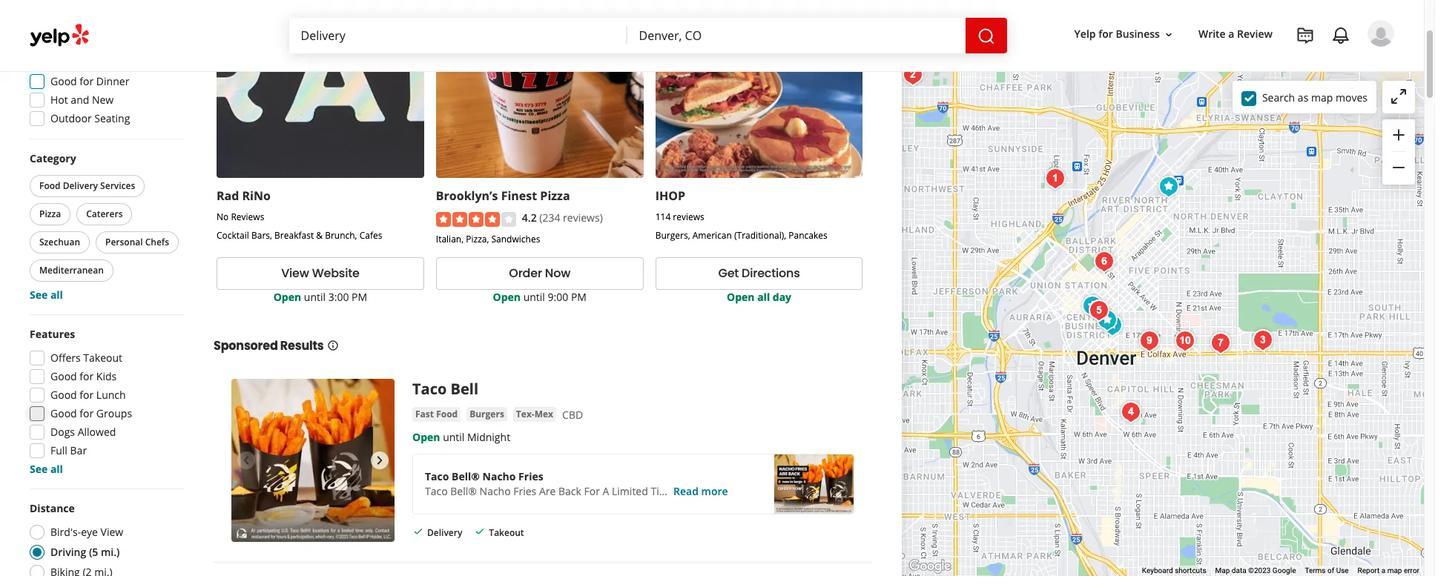 Task type: describe. For each thing, give the bounding box(es) containing it.
0 vertical spatial bell®
[[452, 469, 480, 483]]

1 horizontal spatial brooklyn's finest pizza image
[[1078, 292, 1108, 321]]

chopstickers image
[[1085, 296, 1114, 326]]

brooklyn's
[[436, 188, 498, 204]]

0 horizontal spatial takeout
[[83, 351, 122, 365]]

rad rino link
[[217, 188, 271, 204]]

offers delivery
[[50, 37, 122, 51]]

now for open now
[[80, 19, 102, 33]]

open for open until 3:00 pm
[[274, 290, 301, 304]]

are
[[539, 484, 556, 498]]

for for dinner
[[80, 74, 94, 88]]

full
[[50, 444, 67, 458]]

terms of use link
[[1305, 567, 1349, 575]]

american
[[693, 229, 732, 242]]

0 vertical spatial brooklyn's finest pizza image
[[898, 60, 928, 90]]

aloy thai eatery-capitol hill image
[[1116, 398, 1146, 427]]

pm for website
[[352, 290, 367, 304]]

groups
[[96, 407, 132, 421]]

website
[[312, 265, 360, 282]]

terms of use
[[1305, 567, 1349, 575]]

group containing category
[[27, 151, 184, 303]]

good for good for kids
[[50, 369, 77, 384]]

see all button for category
[[30, 288, 63, 302]]

moves
[[1336, 90, 1368, 104]]

shortcuts
[[1175, 567, 1207, 575]]

group containing features
[[25, 327, 184, 477]]

dogs
[[50, 425, 75, 439]]

order now
[[509, 265, 571, 282]]

bar
[[70, 444, 87, 458]]

bird's-
[[50, 525, 81, 539]]

16 checkmark v2 image
[[474, 526, 486, 538]]

food inside button
[[436, 408, 458, 420]]

personal chefs
[[105, 236, 169, 249]]

pete's kitchen image
[[1206, 329, 1236, 358]]

open until midnight
[[412, 430, 510, 444]]

none field find
[[301, 27, 615, 44]]

outdoor seating
[[50, 111, 130, 125]]

mex
[[535, 408, 553, 420]]

burgers button
[[467, 407, 507, 422]]

offers for offers takeout
[[50, 351, 81, 365]]

1 horizontal spatial taco bell image
[[1093, 306, 1122, 335]]

reviews
[[673, 211, 705, 223]]

italian,
[[436, 233, 464, 245]]

keyboard shortcuts button
[[1142, 566, 1207, 576]]

food inside button
[[39, 180, 60, 192]]

pepper asian bistro ii image
[[1041, 164, 1070, 194]]

nolan p. image
[[1368, 20, 1395, 47]]

option group containing distance
[[25, 501, 184, 576]]

food delivery services button
[[30, 175, 145, 197]]

none field near
[[639, 27, 954, 44]]

sandwiches
[[491, 233, 540, 245]]

projects image
[[1297, 27, 1315, 45]]

ihop 114 reviews burgers, american (traditional), pancakes
[[656, 188, 828, 242]]

(traditional),
[[734, 229, 787, 242]]

delivery for food
[[63, 180, 98, 192]]

full bar
[[50, 444, 87, 458]]

&
[[316, 229, 323, 242]]

mi.)
[[101, 545, 120, 559]]

Near text field
[[639, 27, 954, 44]]

use
[[1337, 567, 1349, 575]]

good for dinner
[[50, 74, 129, 88]]

ihop
[[656, 188, 685, 204]]

taco bell
[[412, 379, 478, 399]]

for for groups
[[80, 407, 94, 421]]

good for good for groups
[[50, 407, 77, 421]]

see for features
[[30, 462, 48, 476]]

kids
[[96, 369, 117, 384]]

offers for offers delivery
[[50, 37, 81, 51]]

dogs allowed
[[50, 425, 116, 439]]

get directions link
[[656, 257, 863, 290]]

2 vertical spatial taco
[[425, 484, 448, 498]]

4.2 (234 reviews)
[[522, 211, 603, 225]]

next image
[[371, 452, 389, 469]]

szechuan button
[[30, 231, 90, 254]]

brooklyn's finest pizza link
[[436, 188, 570, 204]]

error
[[1404, 567, 1420, 575]]

taco bell® nacho fries taco bell® nacho fries are back for a limited time. read more
[[425, 469, 728, 498]]

map region
[[748, 0, 1435, 576]]

for for lunch
[[80, 388, 94, 402]]

open now
[[50, 19, 102, 33]]

zoom in image
[[1390, 126, 1408, 144]]

and
[[71, 93, 89, 107]]

16 chevron down v2 image
[[1163, 29, 1175, 41]]

aloy modern thai image
[[1090, 247, 1119, 277]]

burgers
[[470, 408, 504, 420]]

view website
[[281, 265, 360, 282]]

bars,
[[251, 229, 272, 242]]

open for open until midnight
[[412, 430, 440, 444]]

outdoor
[[50, 111, 92, 125]]

rino
[[242, 188, 271, 204]]

map
[[1216, 567, 1230, 575]]

view website link
[[217, 257, 424, 290]]

4.2 star rating image
[[436, 212, 516, 227]]

3:00
[[328, 290, 349, 304]]

2 vertical spatial delivery
[[427, 526, 462, 539]]

good for groups
[[50, 407, 132, 421]]

finest
[[501, 188, 537, 204]]

report a map error
[[1358, 567, 1420, 575]]

ihop link
[[656, 188, 685, 204]]

for for business
[[1099, 27, 1113, 41]]

order now link
[[436, 257, 644, 290]]

search as map moves
[[1263, 90, 1368, 104]]

data
[[1232, 567, 1247, 575]]

keyboard shortcuts
[[1142, 567, 1207, 575]]

distance
[[30, 501, 75, 516]]

driving
[[50, 545, 86, 559]]

0 vertical spatial pizza
[[540, 188, 570, 204]]

lucky noodles image
[[1171, 326, 1200, 356]]

for for kids
[[80, 369, 94, 384]]

personal chefs button
[[96, 231, 179, 254]]

0 horizontal spatial view
[[101, 525, 123, 539]]

a for write
[[1229, 27, 1235, 41]]

see all for features
[[30, 462, 63, 476]]

open for open now
[[50, 19, 77, 33]]

food delivery services
[[39, 180, 135, 192]]

taco for taco bell
[[412, 379, 447, 399]]

bird's-eye view
[[50, 525, 123, 539]]

read
[[674, 484, 699, 498]]

1 vertical spatial nacho
[[480, 484, 511, 498]]

1 horizontal spatial until
[[443, 430, 465, 444]]

get
[[719, 265, 739, 282]]

1 horizontal spatial takeout
[[489, 526, 524, 539]]

all for features
[[50, 462, 63, 476]]

results
[[280, 337, 324, 354]]

report
[[1358, 567, 1380, 575]]



Task type: vqa. For each thing, say whether or not it's contained in the screenshot.
12:00
no



Task type: locate. For each thing, give the bounding box(es) containing it.
0 horizontal spatial map
[[1312, 90, 1333, 104]]

seating
[[94, 111, 130, 125]]

caterers button
[[77, 203, 132, 226]]

4 good from the top
[[50, 407, 77, 421]]

group
[[1383, 119, 1415, 185], [27, 151, 184, 303], [25, 327, 184, 477]]

for inside button
[[1099, 27, 1113, 41]]

takeout up kids
[[83, 351, 122, 365]]

until down fast food link
[[443, 430, 465, 444]]

bell® down the open until midnight
[[452, 469, 480, 483]]

tex-mex
[[516, 408, 553, 420]]

see all
[[30, 288, 63, 302], [30, 462, 63, 476]]

see
[[30, 288, 48, 302], [30, 462, 48, 476]]

now up 9:00
[[545, 265, 571, 282]]

delivery right 16 checkmark v2 icon
[[427, 526, 462, 539]]

1 vertical spatial fries
[[514, 484, 537, 498]]

taco bell link
[[412, 379, 478, 399]]

write a review
[[1199, 27, 1273, 41]]

0 vertical spatial nacho
[[483, 469, 516, 483]]

see all button down mediterranean button
[[30, 288, 63, 302]]

0 vertical spatial view
[[281, 265, 309, 282]]

user actions element
[[1063, 19, 1415, 110]]

previous image
[[237, 452, 255, 469]]

1 horizontal spatial none field
[[639, 27, 954, 44]]

1 vertical spatial pizza
[[39, 208, 61, 220]]

terms
[[1305, 567, 1326, 575]]

1 none field from the left
[[301, 27, 615, 44]]

pizza button
[[30, 203, 71, 226]]

good for good for dinner
[[50, 74, 77, 88]]

tex-
[[516, 408, 535, 420]]

1 good from the top
[[50, 74, 77, 88]]

see all down mediterranean button
[[30, 288, 63, 302]]

personal
[[105, 236, 143, 249]]

fries up are
[[519, 469, 544, 483]]

0 vertical spatial see all button
[[30, 288, 63, 302]]

3 good from the top
[[50, 388, 77, 402]]

1 horizontal spatial pizza
[[540, 188, 570, 204]]

0 horizontal spatial a
[[1229, 27, 1235, 41]]

for right yelp
[[1099, 27, 1113, 41]]

0 vertical spatial see all
[[30, 288, 63, 302]]

see all button for features
[[30, 462, 63, 476]]

taco for taco bell® nacho fries taco bell® nacho fries are back for a limited time. read more
[[425, 469, 449, 483]]

0 vertical spatial fries
[[519, 469, 544, 483]]

lunch
[[96, 388, 126, 402]]

breakfast
[[275, 229, 314, 242]]

good for good for lunch
[[50, 388, 77, 402]]

nacho up 16 checkmark v2 image
[[480, 484, 511, 498]]

expand map image
[[1390, 87, 1408, 105]]

2 none field from the left
[[639, 27, 954, 44]]

good for kids
[[50, 369, 117, 384]]

bell® up 16 checkmark v2 image
[[451, 484, 477, 498]]

1 horizontal spatial view
[[281, 265, 309, 282]]

option group
[[25, 501, 184, 576]]

pancakes
[[789, 229, 828, 242]]

pizza,
[[466, 233, 489, 245]]

until for view
[[304, 290, 326, 304]]

0 vertical spatial delivery
[[83, 37, 122, 51]]

burgers,
[[656, 229, 690, 242]]

services
[[100, 180, 135, 192]]

notifications image
[[1332, 27, 1350, 45]]

open down fast
[[412, 430, 440, 444]]

open up offers delivery
[[50, 19, 77, 33]]

see up distance
[[30, 462, 48, 476]]

allowed
[[78, 425, 116, 439]]

search image
[[977, 27, 995, 45]]

pm right 9:00
[[571, 290, 587, 304]]

as
[[1298, 90, 1309, 104]]

back
[[559, 484, 582, 498]]

all down mediterranean button
[[50, 288, 63, 302]]

features
[[30, 327, 75, 341]]

view
[[281, 265, 309, 282], [101, 525, 123, 539]]

see all button down full
[[30, 462, 63, 476]]

nacho down the midnight
[[483, 469, 516, 483]]

rad
[[217, 188, 239, 204]]

chefs
[[145, 236, 169, 249]]

sponsored
[[214, 337, 278, 354]]

1 vertical spatial a
[[1382, 567, 1386, 575]]

1 horizontal spatial now
[[545, 265, 571, 282]]

0 horizontal spatial taco bell image
[[231, 379, 395, 542]]

open for open until 9:00 pm
[[493, 290, 521, 304]]

reviews
[[231, 211, 264, 223]]

open all day
[[727, 290, 792, 304]]

now up offers delivery
[[80, 19, 102, 33]]

yelp for business button
[[1069, 21, 1181, 48]]

fast food
[[415, 408, 458, 420]]

1 vertical spatial brooklyn's finest pizza image
[[1078, 292, 1108, 321]]

map right as
[[1312, 90, 1333, 104]]

good
[[50, 74, 77, 88], [50, 369, 77, 384], [50, 388, 77, 402], [50, 407, 77, 421]]

open down order
[[493, 290, 521, 304]]

2 good from the top
[[50, 369, 77, 384]]

0 horizontal spatial food
[[39, 180, 60, 192]]

1 see all from the top
[[30, 288, 63, 302]]

reviews)
[[563, 211, 603, 225]]

open down get
[[727, 290, 755, 304]]

taco bell image
[[1093, 306, 1122, 335], [231, 379, 395, 542]]

offers up good for kids
[[50, 351, 81, 365]]

1 vertical spatial food
[[436, 408, 458, 420]]

4.2
[[522, 211, 537, 225]]

1 vertical spatial see
[[30, 462, 48, 476]]

see down mediterranean button
[[30, 288, 48, 302]]

now inside the order now link
[[545, 265, 571, 282]]

until left 9:00
[[523, 290, 545, 304]]

offers takeout
[[50, 351, 122, 365]]

food right fast
[[436, 408, 458, 420]]

1 vertical spatial taco
[[425, 469, 449, 483]]

view up mi.) on the left bottom of the page
[[101, 525, 123, 539]]

0 vertical spatial offers
[[50, 37, 81, 51]]

0 horizontal spatial pizza
[[39, 208, 61, 220]]

google image
[[906, 557, 955, 576]]

brooklyn's finest pizza image
[[898, 60, 928, 90], [1078, 292, 1108, 321]]

pizza up (234
[[540, 188, 570, 204]]

cocktail
[[217, 229, 249, 242]]

write a review link
[[1193, 21, 1279, 48]]

for up hot and new
[[80, 74, 94, 88]]

1 see all button from the top
[[30, 288, 63, 302]]

review
[[1237, 27, 1273, 41]]

1 vertical spatial offers
[[50, 351, 81, 365]]

food down category
[[39, 180, 60, 192]]

hot
[[50, 93, 68, 107]]

a right report
[[1382, 567, 1386, 575]]

2 offers from the top
[[50, 351, 81, 365]]

tex-mex button
[[513, 407, 556, 422]]

9:00
[[548, 290, 568, 304]]

1 vertical spatial taco bell image
[[231, 379, 395, 542]]

category
[[30, 151, 76, 165]]

potbelly sandwich shop image
[[1098, 311, 1128, 341]]

cbd
[[562, 408, 583, 422]]

map left error
[[1388, 567, 1402, 575]]

fast
[[415, 408, 434, 420]]

0 horizontal spatial pm
[[352, 290, 367, 304]]

1 vertical spatial see all
[[30, 462, 63, 476]]

1 horizontal spatial pm
[[571, 290, 587, 304]]

delivery down open now
[[83, 37, 122, 51]]

open until 9:00 pm
[[493, 290, 587, 304]]

0 horizontal spatial none field
[[301, 27, 615, 44]]

map for error
[[1388, 567, 1402, 575]]

a for report
[[1382, 567, 1386, 575]]

until for order
[[523, 290, 545, 304]]

0 vertical spatial map
[[1312, 90, 1333, 104]]

1 vertical spatial takeout
[[489, 526, 524, 539]]

sponsored results
[[214, 337, 324, 354]]

eye
[[81, 525, 98, 539]]

rad rino no reviews cocktail bars, breakfast & brunch, cafes
[[217, 188, 382, 242]]

szechuan
[[39, 236, 80, 249]]

1 offers from the top
[[50, 37, 81, 51]]

©2023
[[1249, 567, 1271, 575]]

0 horizontal spatial brooklyn's finest pizza image
[[898, 60, 928, 90]]

1 horizontal spatial map
[[1388, 567, 1402, 575]]

1 vertical spatial bell®
[[451, 484, 477, 498]]

1 see from the top
[[30, 288, 48, 302]]

for down good for lunch
[[80, 407, 94, 421]]

all down full
[[50, 462, 63, 476]]

1 pm from the left
[[352, 290, 367, 304]]

day
[[773, 290, 792, 304]]

bell
[[451, 379, 478, 399]]

google
[[1273, 567, 1296, 575]]

offers down open now
[[50, 37, 81, 51]]

nacho
[[483, 469, 516, 483], [480, 484, 511, 498]]

delivery inside button
[[63, 180, 98, 192]]

1 vertical spatial see all button
[[30, 462, 63, 476]]

0 horizontal spatial until
[[304, 290, 326, 304]]

caterers
[[86, 208, 123, 220]]

bell®
[[452, 469, 480, 483], [451, 484, 477, 498]]

until left the 3:00
[[304, 290, 326, 304]]

2 pm from the left
[[571, 290, 587, 304]]

directions
[[742, 265, 800, 282]]

fries left are
[[514, 484, 537, 498]]

0 vertical spatial food
[[39, 180, 60, 192]]

a right write
[[1229, 27, 1235, 41]]

2 see all from the top
[[30, 462, 63, 476]]

good down offers takeout
[[50, 369, 77, 384]]

None field
[[301, 27, 615, 44], [639, 27, 954, 44]]

view up open until 3:00 pm
[[281, 265, 309, 282]]

1 vertical spatial view
[[101, 525, 123, 539]]

italian, pizza, sandwiches
[[436, 233, 540, 245]]

bourbon grill image
[[1135, 326, 1165, 356]]

pizza inside button
[[39, 208, 61, 220]]

1 horizontal spatial a
[[1382, 567, 1386, 575]]

for down good for kids
[[80, 388, 94, 402]]

brooklyn's finest pizza
[[436, 188, 570, 204]]

0 vertical spatial taco
[[412, 379, 447, 399]]

all for category
[[50, 288, 63, 302]]

delivery up caterers
[[63, 180, 98, 192]]

midnight
[[467, 430, 510, 444]]

now
[[80, 19, 102, 33], [545, 265, 571, 282]]

2 see all button from the top
[[30, 462, 63, 476]]

1 vertical spatial delivery
[[63, 180, 98, 192]]

fast food button
[[412, 407, 461, 422]]

0 vertical spatial a
[[1229, 27, 1235, 41]]

keyboard
[[1142, 567, 1173, 575]]

zoom out image
[[1390, 159, 1408, 177]]

open for open all day
[[727, 290, 755, 304]]

16 checkmark v2 image
[[412, 526, 424, 538]]

2 see from the top
[[30, 462, 48, 476]]

see all for category
[[30, 288, 63, 302]]

pizza up szechuan
[[39, 208, 61, 220]]

0 vertical spatial takeout
[[83, 351, 122, 365]]

2 horizontal spatial until
[[523, 290, 545, 304]]

see all down full
[[30, 462, 63, 476]]

114
[[656, 211, 671, 223]]

None search field
[[289, 18, 1010, 53]]

0 vertical spatial see
[[30, 288, 48, 302]]

pm for now
[[571, 290, 587, 304]]

see for category
[[30, 288, 48, 302]]

1 vertical spatial map
[[1388, 567, 1402, 575]]

tex-mex link
[[513, 407, 556, 422]]

driving (5 mi.)
[[50, 545, 120, 559]]

0 horizontal spatial now
[[80, 19, 102, 33]]

yelp for business
[[1075, 27, 1160, 41]]

open until 3:00 pm
[[274, 290, 367, 304]]

pm right the 3:00
[[352, 290, 367, 304]]

takeout right 16 checkmark v2 image
[[489, 526, 524, 539]]

16 info v2 image
[[327, 339, 339, 351]]

for down offers takeout
[[80, 369, 94, 384]]

slideshow element
[[231, 379, 395, 542]]

rad rino image
[[1154, 172, 1184, 202]]

map for moves
[[1312, 90, 1333, 104]]

open down view website
[[274, 290, 301, 304]]

pepper asian bistro image
[[1249, 326, 1278, 355]]

0 vertical spatial now
[[80, 19, 102, 33]]

1 vertical spatial now
[[545, 265, 571, 282]]

food
[[39, 180, 60, 192], [436, 408, 458, 420]]

0 vertical spatial taco bell image
[[1093, 306, 1122, 335]]

all left day
[[758, 290, 770, 304]]

(5
[[89, 545, 98, 559]]

takeout
[[83, 351, 122, 365], [489, 526, 524, 539]]

now for order now
[[545, 265, 571, 282]]

brunch,
[[325, 229, 357, 242]]

good up hot
[[50, 74, 77, 88]]

1 horizontal spatial food
[[436, 408, 458, 420]]

good down good for kids
[[50, 388, 77, 402]]

dinner
[[96, 74, 129, 88]]

Find text field
[[301, 27, 615, 44]]

good up the dogs
[[50, 407, 77, 421]]

more
[[701, 484, 728, 498]]

yelp
[[1075, 27, 1096, 41]]

delivery for offers
[[83, 37, 122, 51]]



